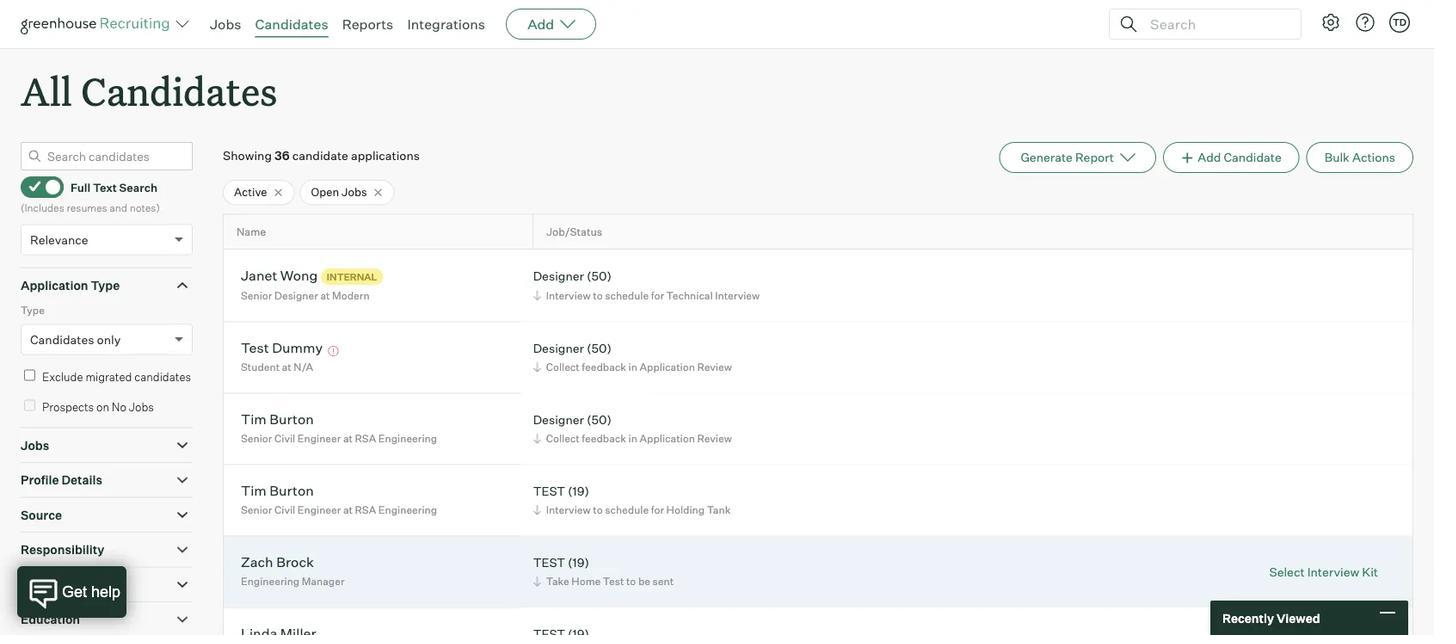 Task type: describe. For each thing, give the bounding box(es) containing it.
review for senior civil engineer at rsa engineering
[[697, 432, 732, 445]]

(19) for test (19) interview to schedule for holding tank
[[568, 483, 589, 498]]

candidates link
[[255, 15, 328, 33]]

open jobs
[[311, 185, 367, 199]]

Exclude migrated candidates checkbox
[[24, 370, 35, 381]]

and
[[110, 201, 127, 214]]

generate report button
[[999, 142, 1156, 173]]

interview to schedule for technical interview link
[[531, 287, 764, 303]]

select interview kit link
[[1270, 564, 1378, 580]]

no
[[112, 400, 126, 414]]

for for (50)
[[651, 289, 664, 302]]

search
[[119, 180, 157, 194]]

education
[[21, 612, 80, 627]]

test for test (19) take home test to be sent
[[533, 555, 565, 570]]

reports
[[342, 15, 394, 33]]

schedule for (19)
[[605, 504, 649, 516]]

recently
[[1223, 610, 1274, 625]]

checkmark image
[[28, 180, 41, 192]]

type element
[[21, 302, 193, 367]]

name
[[237, 225, 266, 239]]

select interview kit
[[1270, 564, 1378, 579]]

designer (50) interview to schedule for technical interview
[[533, 268, 760, 302]]

td button
[[1386, 9, 1414, 36]]

rsa for designer (50)
[[355, 432, 376, 445]]

zach brock link
[[241, 553, 314, 573]]

modern
[[332, 289, 370, 302]]

in for student at n/a
[[629, 361, 638, 374]]

test dummy
[[241, 339, 323, 356]]

generate report
[[1021, 150, 1114, 165]]

civil for designer (50)
[[275, 432, 295, 445]]

Search text field
[[1146, 12, 1286, 37]]

full text search (includes resumes and notes)
[[21, 180, 160, 214]]

bulk actions link
[[1307, 142, 1414, 173]]

resumes
[[67, 201, 107, 214]]

(50) for janet wong
[[587, 268, 612, 283]]

application for student at n/a
[[640, 361, 695, 374]]

text
[[93, 180, 117, 194]]

tim for test
[[241, 482, 267, 499]]

engineer for designer (50)
[[298, 432, 341, 445]]

candidates for candidates only
[[30, 332, 94, 347]]

candidates only option
[[30, 332, 121, 347]]

janet wong
[[241, 266, 318, 284]]

tim burton senior civil engineer at rsa engineering for designer
[[241, 411, 437, 445]]

td button
[[1390, 12, 1410, 33]]

test dummy link
[[241, 339, 323, 359]]

wong
[[280, 266, 318, 284]]

on
[[96, 400, 109, 414]]

engineering inside zach brock engineering manager
[[241, 575, 300, 588]]

report
[[1076, 150, 1114, 165]]

holding
[[667, 504, 705, 516]]

be
[[638, 575, 651, 588]]

collect feedback in application review link for senior civil engineer at rsa engineering
[[531, 430, 736, 447]]

showing
[[223, 148, 272, 163]]

jobs link
[[210, 15, 241, 33]]

candidate
[[1224, 150, 1282, 165]]

pipeline
[[21, 577, 68, 592]]

all candidates
[[21, 65, 277, 116]]

review for student at n/a
[[697, 361, 732, 374]]

add button
[[506, 9, 596, 40]]

senior designer at modern
[[241, 289, 370, 302]]

take home test to be sent link
[[531, 573, 678, 590]]

relevance
[[30, 232, 88, 247]]

add candidate
[[1198, 150, 1282, 165]]

brock
[[276, 553, 314, 571]]

0 vertical spatial application
[[21, 278, 88, 293]]

1 horizontal spatial type
[[91, 278, 120, 293]]

candidates only
[[30, 332, 121, 347]]

designer (50) collect feedback in application review for student at n/a
[[533, 340, 732, 374]]

interview left kit
[[1308, 564, 1360, 579]]

(19) for test (19) take home test to be sent
[[568, 555, 589, 570]]

kit
[[1362, 564, 1378, 579]]

relevance option
[[30, 232, 88, 247]]

zach
[[241, 553, 273, 571]]

take
[[546, 575, 569, 588]]

prospects
[[42, 400, 94, 414]]

greenhouse recruiting image
[[21, 14, 176, 34]]

interview right 'technical'
[[715, 289, 760, 302]]

to inside test (19) take home test to be sent
[[626, 575, 636, 588]]

reports link
[[342, 15, 394, 33]]

actions
[[1353, 150, 1396, 165]]

student
[[241, 361, 280, 374]]

tank
[[707, 504, 731, 516]]

home
[[572, 575, 601, 588]]

1 vertical spatial type
[[21, 304, 45, 317]]

profile details
[[21, 473, 102, 488]]

designer (50) collect feedback in application review for senior civil engineer at rsa engineering
[[533, 412, 732, 445]]

burton for test
[[270, 482, 314, 499]]

application type
[[21, 278, 120, 293]]

zach brock engineering manager
[[241, 553, 345, 588]]

candidates
[[134, 370, 191, 384]]

internal
[[327, 271, 377, 282]]

showing 36 candidate applications
[[223, 148, 420, 163]]

Search candidates field
[[21, 142, 193, 171]]

candidates for candidates
[[255, 15, 328, 33]]

migrated
[[86, 370, 132, 384]]

engineer for test (19)
[[298, 504, 341, 516]]

add for add candidate
[[1198, 150, 1221, 165]]

student at n/a
[[241, 361, 313, 374]]

janet
[[241, 266, 277, 284]]

viewed
[[1277, 610, 1320, 625]]

active
[[234, 185, 267, 199]]

bulk
[[1325, 150, 1350, 165]]

for for (19)
[[651, 504, 664, 516]]

source
[[21, 507, 62, 522]]

janet wong link
[[241, 266, 318, 286]]



Task type: locate. For each thing, give the bounding box(es) containing it.
1 (50) from the top
[[587, 268, 612, 283]]

(50) for test dummy
[[587, 340, 612, 356]]

civil for test (19)
[[275, 504, 295, 516]]

exclude
[[42, 370, 83, 384]]

senior up zach at bottom
[[241, 504, 272, 516]]

collect feedback in application review link down the interview to schedule for technical interview link
[[531, 359, 736, 375]]

civil down student at n/a
[[275, 432, 295, 445]]

schedule left 'technical'
[[605, 289, 649, 302]]

0 vertical spatial test
[[533, 483, 565, 498]]

rsa for test (19)
[[355, 504, 376, 516]]

0 vertical spatial candidates
[[255, 15, 328, 33]]

2 vertical spatial application
[[640, 432, 695, 445]]

profile
[[21, 473, 59, 488]]

schedule
[[605, 289, 649, 302], [605, 504, 649, 516]]

jobs right "open"
[[342, 185, 367, 199]]

2 for from the top
[[651, 504, 664, 516]]

1 review from the top
[[697, 361, 732, 374]]

to up test (19) take home test to be sent
[[593, 504, 603, 516]]

type up type element
[[91, 278, 120, 293]]

2 review from the top
[[697, 432, 732, 445]]

exclude migrated candidates
[[42, 370, 191, 384]]

review
[[697, 361, 732, 374], [697, 432, 732, 445]]

engineer down "n/a" in the left bottom of the page
[[298, 432, 341, 445]]

1 tim from the top
[[241, 411, 267, 428]]

generate
[[1021, 150, 1073, 165]]

0 vertical spatial review
[[697, 361, 732, 374]]

1 vertical spatial tim
[[241, 482, 267, 499]]

2 senior from the top
[[241, 432, 272, 445]]

burton down "n/a" in the left bottom of the page
[[270, 411, 314, 428]]

burton up brock
[[270, 482, 314, 499]]

1 designer (50) collect feedback in application review from the top
[[533, 340, 732, 374]]

0 vertical spatial tim
[[241, 411, 267, 428]]

integrations link
[[407, 15, 485, 33]]

1 vertical spatial feedback
[[582, 432, 626, 445]]

1 tim burton senior civil engineer at rsa engineering from the top
[[241, 411, 437, 445]]

collect
[[546, 361, 580, 374], [546, 432, 580, 445]]

1 rsa from the top
[[355, 432, 376, 445]]

(19)
[[568, 483, 589, 498], [568, 555, 589, 570]]

engineering for test (19)
[[378, 504, 437, 516]]

1 vertical spatial add
[[1198, 150, 1221, 165]]

0 vertical spatial collect
[[546, 361, 580, 374]]

1 vertical spatial engineering
[[378, 504, 437, 516]]

for inside designer (50) interview to schedule for technical interview
[[651, 289, 664, 302]]

3 (50) from the top
[[587, 412, 612, 427]]

0 vertical spatial collect feedback in application review link
[[531, 359, 736, 375]]

add inside popup button
[[528, 15, 554, 33]]

1 vertical spatial burton
[[270, 482, 314, 499]]

senior down student
[[241, 432, 272, 445]]

job/status
[[546, 225, 602, 239]]

1 collect feedback in application review link from the top
[[531, 359, 736, 375]]

1 burton from the top
[[270, 411, 314, 428]]

add for add
[[528, 15, 554, 33]]

0 vertical spatial in
[[629, 361, 638, 374]]

test inside test (19) take home test to be sent
[[533, 555, 565, 570]]

senior down janet
[[241, 289, 272, 302]]

Prospects on No Jobs checkbox
[[24, 400, 35, 411]]

collect feedback in application review link for student at n/a
[[531, 359, 736, 375]]

jobs right no
[[129, 400, 154, 414]]

0 vertical spatial burton
[[270, 411, 314, 428]]

0 vertical spatial rsa
[[355, 432, 376, 445]]

test dummy has been in application review for more than 5 days image
[[326, 346, 341, 356]]

tim for designer
[[241, 411, 267, 428]]

2 engineer from the top
[[298, 504, 341, 516]]

1 (19) from the top
[[568, 483, 589, 498]]

(19) inside test (19) interview to schedule for holding tank
[[568, 483, 589, 498]]

application down relevance
[[21, 278, 88, 293]]

1 vertical spatial tim burton link
[[241, 482, 314, 502]]

(50) inside designer (50) interview to schedule for technical interview
[[587, 268, 612, 283]]

bulk actions
[[1325, 150, 1396, 165]]

test for test (19) interview to schedule for holding tank
[[533, 483, 565, 498]]

test up take
[[533, 555, 565, 570]]

1 vertical spatial candidates
[[81, 65, 277, 116]]

select
[[1270, 564, 1305, 579]]

feedback for senior civil engineer at rsa engineering
[[582, 432, 626, 445]]

schedule inside test (19) interview to schedule for holding tank
[[605, 504, 649, 516]]

2 collect from the top
[[546, 432, 580, 445]]

0 vertical spatial tim burton senior civil engineer at rsa engineering
[[241, 411, 437, 445]]

2 vertical spatial to
[[626, 575, 636, 588]]

0 vertical spatial engineering
[[378, 432, 437, 445]]

senior for designer (50)
[[241, 432, 272, 445]]

jobs up profile
[[21, 438, 49, 453]]

review down 'technical'
[[697, 361, 732, 374]]

2 tim burton link from the top
[[241, 482, 314, 502]]

0 vertical spatial feedback
[[582, 361, 626, 374]]

(19) up interview to schedule for holding tank link
[[568, 483, 589, 498]]

0 vertical spatial for
[[651, 289, 664, 302]]

(includes
[[21, 201, 64, 214]]

test (19) take home test to be sent
[[533, 555, 674, 588]]

1 vertical spatial collect feedback in application review link
[[531, 430, 736, 447]]

tim burton link for test
[[241, 482, 314, 502]]

civil up brock
[[275, 504, 295, 516]]

2 vertical spatial senior
[[241, 504, 272, 516]]

collect for student at n/a
[[546, 361, 580, 374]]

for inside test (19) interview to schedule for holding tank
[[651, 504, 664, 516]]

2 collect feedback in application review link from the top
[[531, 430, 736, 447]]

test up student
[[241, 339, 269, 356]]

1 vertical spatial (50)
[[587, 340, 612, 356]]

candidates up exclude
[[30, 332, 94, 347]]

2 vertical spatial engineering
[[241, 575, 300, 588]]

1 civil from the top
[[275, 432, 295, 445]]

1 vertical spatial application
[[640, 361, 695, 374]]

1 tim burton link from the top
[[241, 411, 314, 430]]

(19) inside test (19) take home test to be sent
[[568, 555, 589, 570]]

1 vertical spatial test
[[533, 555, 565, 570]]

0 vertical spatial schedule
[[605, 289, 649, 302]]

engineering
[[378, 432, 437, 445], [378, 504, 437, 516], [241, 575, 300, 588]]

designer (50) collect feedback in application review
[[533, 340, 732, 374], [533, 412, 732, 445]]

2 tim burton senior civil engineer at rsa engineering from the top
[[241, 482, 437, 516]]

to down job/status
[[593, 289, 603, 302]]

1 vertical spatial to
[[593, 504, 603, 516]]

0 vertical spatial test
[[241, 339, 269, 356]]

1 vertical spatial civil
[[275, 504, 295, 516]]

open
[[311, 185, 339, 199]]

2 vertical spatial (50)
[[587, 412, 612, 427]]

0 horizontal spatial type
[[21, 304, 45, 317]]

0 vertical spatial designer (50) collect feedback in application review
[[533, 340, 732, 374]]

type down the application type
[[21, 304, 45, 317]]

2 test from the top
[[533, 555, 565, 570]]

interview to schedule for holding tank link
[[531, 502, 735, 518]]

1 senior from the top
[[241, 289, 272, 302]]

to
[[593, 289, 603, 302], [593, 504, 603, 516], [626, 575, 636, 588]]

sent
[[653, 575, 674, 588]]

2 schedule from the top
[[605, 504, 649, 516]]

0 vertical spatial add
[[528, 15, 554, 33]]

tim down student
[[241, 411, 267, 428]]

jobs left candidates link
[[210, 15, 241, 33]]

application for senior civil engineer at rsa engineering
[[640, 432, 695, 445]]

candidates down jobs 'link'
[[81, 65, 277, 116]]

in up test (19) interview to schedule for holding tank
[[629, 432, 638, 445]]

0 vertical spatial civil
[[275, 432, 295, 445]]

1 feedback from the top
[[582, 361, 626, 374]]

application down the interview to schedule for technical interview link
[[640, 361, 695, 374]]

test up interview to schedule for holding tank link
[[533, 483, 565, 498]]

collect feedback in application review link
[[531, 359, 736, 375], [531, 430, 736, 447]]

n/a
[[294, 361, 313, 374]]

tim burton senior civil engineer at rsa engineering
[[241, 411, 437, 445], [241, 482, 437, 516]]

senior for test (19)
[[241, 504, 272, 516]]

jobs
[[210, 15, 241, 33], [342, 185, 367, 199], [129, 400, 154, 414], [21, 438, 49, 453]]

0 vertical spatial type
[[91, 278, 120, 293]]

add candidate link
[[1163, 142, 1300, 173]]

tim burton link up zach brock link
[[241, 482, 314, 502]]

integrations
[[407, 15, 485, 33]]

collect feedback in application review link up test (19) interview to schedule for holding tank
[[531, 430, 736, 447]]

application
[[21, 278, 88, 293], [640, 361, 695, 374], [640, 432, 695, 445]]

designer for student at n/a
[[533, 340, 584, 356]]

application up test (19) interview to schedule for holding tank
[[640, 432, 695, 445]]

2 (50) from the top
[[587, 340, 612, 356]]

1 for from the top
[[651, 289, 664, 302]]

1 vertical spatial review
[[697, 432, 732, 445]]

at
[[320, 289, 330, 302], [282, 361, 291, 374], [343, 432, 353, 445], [343, 504, 353, 516]]

schedule for (50)
[[605, 289, 649, 302]]

engineer
[[298, 432, 341, 445], [298, 504, 341, 516]]

interview
[[546, 289, 591, 302], [715, 289, 760, 302], [546, 504, 591, 516], [1308, 564, 1360, 579]]

test right the home
[[603, 575, 624, 588]]

1 test from the top
[[533, 483, 565, 498]]

1 vertical spatial designer (50) collect feedback in application review
[[533, 412, 732, 445]]

tim burton senior civil engineer at rsa engineering up brock
[[241, 482, 437, 516]]

full
[[71, 180, 91, 194]]

to for (50)
[[593, 289, 603, 302]]

0 horizontal spatial test
[[241, 339, 269, 356]]

rsa
[[355, 432, 376, 445], [355, 504, 376, 516]]

to for (19)
[[593, 504, 603, 516]]

feedback down the interview to schedule for technical interview link
[[582, 361, 626, 374]]

technical
[[667, 289, 713, 302]]

candidate reports are now available! apply filters and select "view in app" element
[[999, 142, 1156, 173]]

tim
[[241, 411, 267, 428], [241, 482, 267, 499]]

test inside test (19) interview to schedule for holding tank
[[533, 483, 565, 498]]

candidates right jobs 'link'
[[255, 15, 328, 33]]

0 horizontal spatial add
[[528, 15, 554, 33]]

0 vertical spatial to
[[593, 289, 603, 302]]

candidates inside type element
[[30, 332, 94, 347]]

applications
[[351, 148, 420, 163]]

candidates
[[255, 15, 328, 33], [81, 65, 277, 116], [30, 332, 94, 347]]

dummy
[[272, 339, 323, 356]]

responsibility
[[21, 542, 104, 557]]

interview down job/status
[[546, 289, 591, 302]]

36
[[275, 148, 290, 163]]

1 engineer from the top
[[298, 432, 341, 445]]

designer (50) collect feedback in application review up test (19) interview to schedule for holding tank
[[533, 412, 732, 445]]

feedback
[[582, 361, 626, 374], [582, 432, 626, 445]]

(19) up the home
[[568, 555, 589, 570]]

designer for senior designer at modern
[[533, 268, 584, 283]]

tim burton link down student at n/a
[[241, 411, 314, 430]]

0 vertical spatial engineer
[[298, 432, 341, 445]]

test inside test (19) take home test to be sent
[[603, 575, 624, 588]]

1 horizontal spatial test
[[603, 575, 624, 588]]

3 senior from the top
[[241, 504, 272, 516]]

tim up zach at bottom
[[241, 482, 267, 499]]

to left be
[[626, 575, 636, 588]]

1 horizontal spatial add
[[1198, 150, 1221, 165]]

collect for senior civil engineer at rsa engineering
[[546, 432, 580, 445]]

prospects on no jobs
[[42, 400, 154, 414]]

1 vertical spatial test
[[603, 575, 624, 588]]

1 vertical spatial tim burton senior civil engineer at rsa engineering
[[241, 482, 437, 516]]

test (19) interview to schedule for holding tank
[[533, 483, 731, 516]]

0 vertical spatial (19)
[[568, 483, 589, 498]]

manager
[[302, 575, 345, 588]]

designer for senior civil engineer at rsa engineering
[[533, 412, 584, 427]]

schedule inside designer (50) interview to schedule for technical interview
[[605, 289, 649, 302]]

engineering for designer (50)
[[378, 432, 437, 445]]

designer (50) collect feedback in application review down the interview to schedule for technical interview link
[[533, 340, 732, 374]]

1 vertical spatial engineer
[[298, 504, 341, 516]]

type
[[91, 278, 120, 293], [21, 304, 45, 317]]

tim burton senior civil engineer at rsa engineering for test
[[241, 482, 437, 516]]

2 designer (50) collect feedback in application review from the top
[[533, 412, 732, 445]]

only
[[97, 332, 121, 347]]

add
[[528, 15, 554, 33], [1198, 150, 1221, 165]]

pipeline tasks
[[21, 577, 105, 592]]

in for senior civil engineer at rsa engineering
[[629, 432, 638, 445]]

test
[[533, 483, 565, 498], [533, 555, 565, 570]]

1 vertical spatial in
[[629, 432, 638, 445]]

0 vertical spatial senior
[[241, 289, 272, 302]]

to inside designer (50) interview to schedule for technical interview
[[593, 289, 603, 302]]

1 vertical spatial for
[[651, 504, 664, 516]]

configure image
[[1321, 12, 1341, 33]]

tasks
[[71, 577, 105, 592]]

td
[[1393, 16, 1407, 28]]

recently viewed
[[1223, 610, 1320, 625]]

2 tim from the top
[[241, 482, 267, 499]]

all
[[21, 65, 72, 116]]

2 (19) from the top
[[568, 555, 589, 570]]

tim burton senior civil engineer at rsa engineering down "n/a" in the left bottom of the page
[[241, 411, 437, 445]]

review up tank
[[697, 432, 732, 445]]

2 in from the top
[[629, 432, 638, 445]]

details
[[61, 473, 102, 488]]

2 vertical spatial candidates
[[30, 332, 94, 347]]

2 burton from the top
[[270, 482, 314, 499]]

to inside test (19) interview to schedule for holding tank
[[593, 504, 603, 516]]

feedback for student at n/a
[[582, 361, 626, 374]]

engineer up brock
[[298, 504, 341, 516]]

1 vertical spatial schedule
[[605, 504, 649, 516]]

1 vertical spatial collect
[[546, 432, 580, 445]]

for left holding
[[651, 504, 664, 516]]

1 in from the top
[[629, 361, 638, 374]]

designer inside designer (50) interview to schedule for technical interview
[[533, 268, 584, 283]]

0 vertical spatial tim burton link
[[241, 411, 314, 430]]

1 schedule from the top
[[605, 289, 649, 302]]

interview inside test (19) interview to schedule for holding tank
[[546, 504, 591, 516]]

0 vertical spatial (50)
[[587, 268, 612, 283]]

burton for designer
[[270, 411, 314, 428]]

1 vertical spatial senior
[[241, 432, 272, 445]]

2 rsa from the top
[[355, 504, 376, 516]]

in down the interview to schedule for technical interview link
[[629, 361, 638, 374]]

2 civil from the top
[[275, 504, 295, 516]]

tim burton link for designer
[[241, 411, 314, 430]]

for left 'technical'
[[651, 289, 664, 302]]

1 vertical spatial (19)
[[568, 555, 589, 570]]

1 collect from the top
[[546, 361, 580, 374]]

schedule left holding
[[605, 504, 649, 516]]

feedback up test (19) interview to schedule for holding tank
[[582, 432, 626, 445]]

1 vertical spatial rsa
[[355, 504, 376, 516]]

interview up test (19) take home test to be sent
[[546, 504, 591, 516]]

candidate
[[292, 148, 348, 163]]

notes)
[[130, 201, 160, 214]]

2 feedback from the top
[[582, 432, 626, 445]]



Task type: vqa. For each thing, say whether or not it's contained in the screenshot.
the Designer within Designer (50) Interview to schedule for Technical Interview
yes



